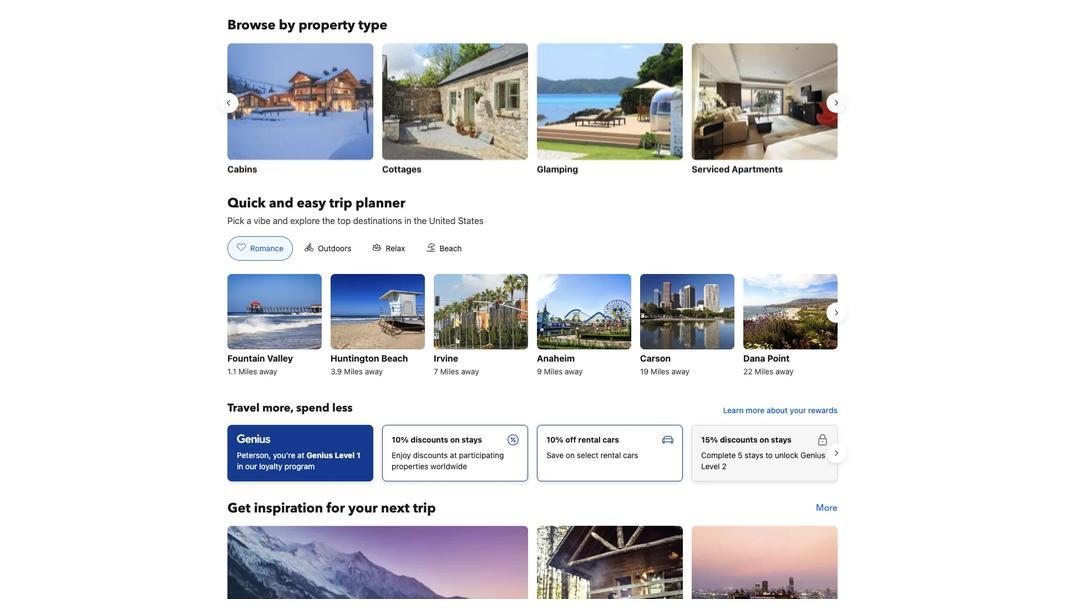 Task type: locate. For each thing, give the bounding box(es) containing it.
your right the "about" at the bottom of page
[[790, 406, 807, 415]]

5
[[738, 451, 743, 460]]

your right for at bottom left
[[348, 499, 378, 518]]

2 horizontal spatial stays
[[772, 435, 792, 445]]

tab list containing romance
[[219, 236, 480, 261]]

2 miles from the left
[[344, 367, 363, 376]]

1 vertical spatial your
[[348, 499, 378, 518]]

1 vertical spatial in
[[237, 462, 243, 471]]

cottages
[[382, 163, 422, 174]]

loyalty
[[259, 462, 283, 471]]

and up vibe on the left top of the page
[[269, 194, 294, 212]]

2 horizontal spatial on
[[760, 435, 770, 445]]

in up relax
[[405, 216, 412, 226]]

1 away from the left
[[259, 367, 277, 376]]

trip right next
[[413, 499, 436, 518]]

away down huntington at the left bottom of the page
[[365, 367, 383, 376]]

0 horizontal spatial on
[[451, 435, 460, 445]]

1 horizontal spatial at
[[450, 451, 457, 460]]

10% discounts on stays
[[392, 435, 483, 445]]

stays for 15% discounts on stays
[[772, 435, 792, 445]]

stays up unlock
[[772, 435, 792, 445]]

miles down fountain
[[239, 367, 257, 376]]

cottages link
[[382, 43, 528, 176]]

more
[[746, 406, 765, 415]]

0 horizontal spatial level
[[335, 451, 355, 460]]

discounts
[[411, 435, 449, 445], [721, 435, 758, 445], [413, 451, 448, 460]]

1 horizontal spatial beach
[[440, 244, 462, 253]]

the
[[322, 216, 335, 226], [414, 216, 427, 226]]

0 vertical spatial cars
[[603, 435, 620, 445]]

genius right unlock
[[801, 451, 826, 460]]

anaheim 9 miles away
[[537, 353, 583, 376]]

discounts up "enjoy discounts at participating properties worldwide"
[[411, 435, 449, 445]]

cars right select
[[623, 451, 639, 460]]

away right 7 at the left bottom
[[461, 367, 479, 376]]

miles
[[239, 367, 257, 376], [344, 367, 363, 376], [441, 367, 459, 376], [544, 367, 563, 376], [651, 367, 670, 376], [755, 367, 774, 376]]

1 vertical spatial level
[[702, 462, 720, 471]]

level down complete
[[702, 462, 720, 471]]

away down point
[[776, 367, 794, 376]]

apartments
[[732, 163, 784, 174]]

1 horizontal spatial the
[[414, 216, 427, 226]]

travel more, spend less
[[228, 401, 353, 416]]

cars up save on select rental cars
[[603, 435, 620, 445]]

miles right 22
[[755, 367, 774, 376]]

away down anaheim
[[565, 367, 583, 376]]

10% for 10% off rental cars
[[547, 435, 564, 445]]

unlock
[[775, 451, 799, 460]]

1 horizontal spatial trip
[[413, 499, 436, 518]]

miles down anaheim
[[544, 367, 563, 376]]

genius inside complete 5 stays to unlock genius level 2
[[801, 451, 826, 460]]

miles right 7 at the left bottom
[[441, 367, 459, 376]]

2 the from the left
[[414, 216, 427, 226]]

discounts down "10% discounts on stays" on the left bottom of page
[[413, 451, 448, 460]]

fountain valley 1.1 miles away
[[228, 353, 293, 376]]

and
[[269, 194, 294, 212], [273, 216, 288, 226]]

0 vertical spatial level
[[335, 451, 355, 460]]

beach down united on the left top of the page
[[440, 244, 462, 253]]

dana point 22 miles away
[[744, 353, 794, 376]]

easy
[[297, 194, 326, 212]]

0 horizontal spatial cars
[[603, 435, 620, 445]]

1 vertical spatial beach
[[382, 353, 408, 364]]

region containing fountain valley
[[219, 270, 847, 383]]

region
[[219, 39, 847, 181], [219, 270, 847, 383], [219, 421, 847, 486]]

relax
[[386, 244, 405, 253]]

point
[[768, 353, 790, 364]]

1 vertical spatial trip
[[413, 499, 436, 518]]

1 horizontal spatial in
[[405, 216, 412, 226]]

0 vertical spatial region
[[219, 39, 847, 181]]

5 vacation homes for a thanksgiving getaway image
[[537, 526, 683, 600]]

rental right select
[[601, 451, 621, 460]]

2 genius from the left
[[801, 451, 826, 460]]

huntington beach 3.9 miles away
[[331, 353, 408, 376]]

0 vertical spatial in
[[405, 216, 412, 226]]

genius inside peterson, you're at genius level 1 in our loyalty program
[[307, 451, 333, 460]]

program
[[285, 462, 315, 471]]

in left our
[[237, 462, 243, 471]]

peterson,
[[237, 451, 271, 460]]

6 miles from the left
[[755, 367, 774, 376]]

0 vertical spatial trip
[[330, 194, 352, 212]]

0 horizontal spatial stays
[[462, 435, 483, 445]]

2 region from the top
[[219, 270, 847, 383]]

stays up "participating"
[[462, 435, 483, 445]]

0 horizontal spatial at
[[298, 451, 305, 460]]

3 region from the top
[[219, 421, 847, 486]]

miles down huntington at the left bottom of the page
[[344, 367, 363, 376]]

1 vertical spatial and
[[273, 216, 288, 226]]

6 away from the left
[[776, 367, 794, 376]]

beach button
[[417, 236, 472, 261]]

at inside peterson, you're at genius level 1 in our loyalty program
[[298, 451, 305, 460]]

1 horizontal spatial your
[[790, 406, 807, 415]]

15%
[[702, 435, 719, 445]]

0 vertical spatial beach
[[440, 244, 462, 253]]

dana
[[744, 353, 766, 364]]

1 horizontal spatial 10%
[[547, 435, 564, 445]]

spend
[[296, 401, 330, 416]]

and right vibe on the left top of the page
[[273, 216, 288, 226]]

glamping
[[537, 163, 578, 174]]

1 miles from the left
[[239, 367, 257, 376]]

in inside peterson, you're at genius level 1 in our loyalty program
[[237, 462, 243, 471]]

at up program
[[298, 451, 305, 460]]

1 horizontal spatial cars
[[623, 451, 639, 460]]

trip inside quick and easy trip planner pick a vibe and explore the top destinations in the united states
[[330, 194, 352, 212]]

0 vertical spatial rental
[[579, 435, 601, 445]]

0 horizontal spatial beach
[[382, 353, 408, 364]]

your
[[790, 406, 807, 415], [348, 499, 378, 518]]

discounts up "5"
[[721, 435, 758, 445]]

away
[[259, 367, 277, 376], [365, 367, 383, 376], [461, 367, 479, 376], [565, 367, 583, 376], [672, 367, 690, 376], [776, 367, 794, 376]]

2 away from the left
[[365, 367, 383, 376]]

region containing cabins
[[219, 39, 847, 181]]

miles down the carson
[[651, 367, 670, 376]]

0 horizontal spatial your
[[348, 499, 378, 518]]

7
[[434, 367, 438, 376]]

rental
[[579, 435, 601, 445], [601, 451, 621, 460]]

1 genius from the left
[[307, 451, 333, 460]]

4 away from the left
[[565, 367, 583, 376]]

5 away from the left
[[672, 367, 690, 376]]

3 away from the left
[[461, 367, 479, 376]]

rental up select
[[579, 435, 601, 445]]

miles inside irvine 7 miles away
[[441, 367, 459, 376]]

genius
[[307, 451, 333, 460], [801, 451, 826, 460]]

0 horizontal spatial trip
[[330, 194, 352, 212]]

1 horizontal spatial stays
[[745, 451, 764, 460]]

away right 19
[[672, 367, 690, 376]]

states
[[458, 216, 484, 226]]

property
[[299, 16, 355, 34]]

serviced apartments
[[692, 163, 784, 174]]

cabins link
[[228, 43, 374, 176]]

genius up program
[[307, 451, 333, 460]]

on
[[451, 435, 460, 445], [760, 435, 770, 445], [566, 451, 575, 460]]

1 region from the top
[[219, 39, 847, 181]]

at up "worldwide"
[[450, 451, 457, 460]]

level left 1 at the left bottom
[[335, 451, 355, 460]]

serviced
[[692, 163, 730, 174]]

2 at from the left
[[450, 451, 457, 460]]

on up to
[[760, 435, 770, 445]]

the left top
[[322, 216, 335, 226]]

2 vertical spatial region
[[219, 421, 847, 486]]

travel
[[228, 401, 260, 416]]

1 vertical spatial region
[[219, 270, 847, 383]]

beach
[[440, 244, 462, 253], [382, 353, 408, 364]]

2 10% from the left
[[547, 435, 564, 445]]

your for next
[[348, 499, 378, 518]]

1 horizontal spatial level
[[702, 462, 720, 471]]

about
[[767, 406, 788, 415]]

0 horizontal spatial genius
[[307, 451, 333, 460]]

10% up "save"
[[547, 435, 564, 445]]

1 10% from the left
[[392, 435, 409, 445]]

10%
[[392, 435, 409, 445], [547, 435, 564, 445]]

in inside quick and easy trip planner pick a vibe and explore the top destinations in the united states
[[405, 216, 412, 226]]

away inside fountain valley 1.1 miles away
[[259, 367, 277, 376]]

discounts inside "enjoy discounts at participating properties worldwide"
[[413, 451, 448, 460]]

0 horizontal spatial in
[[237, 462, 243, 471]]

1 at from the left
[[298, 451, 305, 460]]

tab list
[[219, 236, 480, 261]]

miles inside carson 19 miles away
[[651, 367, 670, 376]]

5 miles from the left
[[651, 367, 670, 376]]

away down valley
[[259, 367, 277, 376]]

a
[[247, 216, 252, 226]]

away inside irvine 7 miles away
[[461, 367, 479, 376]]

0 vertical spatial your
[[790, 406, 807, 415]]

3 miles from the left
[[441, 367, 459, 376]]

the left united on the left top of the page
[[414, 216, 427, 226]]

trip
[[330, 194, 352, 212], [413, 499, 436, 518]]

at inside "enjoy discounts at participating properties worldwide"
[[450, 451, 457, 460]]

in
[[405, 216, 412, 226], [237, 462, 243, 471]]

beach right huntington at the left bottom of the page
[[382, 353, 408, 364]]

10% up enjoy at the left bottom of page
[[392, 435, 409, 445]]

our
[[245, 462, 257, 471]]

miles inside anaheim 9 miles away
[[544, 367, 563, 376]]

next
[[381, 499, 410, 518]]

0 horizontal spatial the
[[322, 216, 335, 226]]

properties
[[392, 462, 429, 471]]

stays
[[462, 435, 483, 445], [772, 435, 792, 445], [745, 451, 764, 460]]

on right "save"
[[566, 451, 575, 460]]

more
[[817, 502, 838, 515]]

top
[[338, 216, 351, 226]]

planner
[[356, 194, 406, 212]]

1 horizontal spatial genius
[[801, 451, 826, 460]]

trip up top
[[330, 194, 352, 212]]

stays right "5"
[[745, 451, 764, 460]]

on up "enjoy discounts at participating properties worldwide"
[[451, 435, 460, 445]]

0 horizontal spatial 10%
[[392, 435, 409, 445]]

blue genius logo image
[[237, 435, 271, 443], [237, 435, 271, 443]]

4 miles from the left
[[544, 367, 563, 376]]



Task type: describe. For each thing, give the bounding box(es) containing it.
1 the from the left
[[322, 216, 335, 226]]

less
[[332, 401, 353, 416]]

to
[[766, 451, 773, 460]]

15% discounts on stays
[[702, 435, 792, 445]]

learn more about your rewards link
[[719, 401, 843, 421]]

level inside complete 5 stays to unlock genius level 2
[[702, 462, 720, 471]]

miles inside huntington beach 3.9 miles away
[[344, 367, 363, 376]]

peterson, you're at genius level 1 in our loyalty program
[[237, 451, 361, 471]]

stays for 10% discounts on stays
[[462, 435, 483, 445]]

your for rewards
[[790, 406, 807, 415]]

22
[[744, 367, 753, 376]]

1
[[357, 451, 361, 460]]

3.9
[[331, 367, 342, 376]]

complete
[[702, 451, 736, 460]]

miles inside fountain valley 1.1 miles away
[[239, 367, 257, 376]]

learn more about your rewards
[[724, 406, 838, 415]]

off
[[566, 435, 577, 445]]

1.1
[[228, 367, 236, 376]]

more link
[[817, 500, 838, 517]]

type
[[359, 16, 388, 34]]

on for at
[[451, 435, 460, 445]]

browse
[[228, 16, 276, 34]]

1 horizontal spatial on
[[566, 451, 575, 460]]

relax button
[[363, 236, 415, 261]]

10% for 10% discounts on stays
[[392, 435, 409, 445]]

at for genius
[[298, 451, 305, 460]]

anaheim
[[537, 353, 575, 364]]

worldwide
[[431, 462, 467, 471]]

romance
[[250, 244, 284, 253]]

level inside peterson, you're at genius level 1 in our loyalty program
[[335, 451, 355, 460]]

19
[[641, 367, 649, 376]]

by
[[279, 16, 295, 34]]

away inside huntington beach 3.9 miles away
[[365, 367, 383, 376]]

0 vertical spatial and
[[269, 194, 294, 212]]

vibe
[[254, 216, 271, 226]]

select
[[577, 451, 599, 460]]

miles inside dana point 22 miles away
[[755, 367, 774, 376]]

carson 19 miles away
[[641, 353, 690, 376]]

rewards
[[809, 406, 838, 415]]

quick and easy trip planner pick a vibe and explore the top destinations in the united states
[[228, 194, 484, 226]]

beach inside button
[[440, 244, 462, 253]]

participating
[[459, 451, 504, 460]]

destinations
[[353, 216, 402, 226]]

you're
[[273, 451, 296, 460]]

region containing 10% discounts on stays
[[219, 421, 847, 486]]

at for participating
[[450, 451, 457, 460]]

glamping link
[[537, 43, 683, 176]]

1 vertical spatial cars
[[623, 451, 639, 460]]

more,
[[263, 401, 294, 416]]

9
[[537, 367, 542, 376]]

away inside dana point 22 miles away
[[776, 367, 794, 376]]

valley
[[267, 353, 293, 364]]

get
[[228, 499, 251, 518]]

10% off rental cars
[[547, 435, 620, 445]]

on for stays
[[760, 435, 770, 445]]

explore
[[290, 216, 320, 226]]

1 vertical spatial rental
[[601, 451, 621, 460]]

beach inside huntington beach 3.9 miles away
[[382, 353, 408, 364]]

outdoors button
[[295, 236, 361, 261]]

united
[[429, 216, 456, 226]]

complete 5 stays to unlock genius level 2
[[702, 451, 826, 471]]

huntington
[[331, 353, 379, 364]]

stays inside complete 5 stays to unlock genius level 2
[[745, 451, 764, 460]]

for
[[327, 499, 345, 518]]

serviced apartments link
[[692, 43, 838, 176]]

irvine
[[434, 353, 458, 364]]

pick
[[228, 216, 245, 226]]

away inside carson 19 miles away
[[672, 367, 690, 376]]

save
[[547, 451, 564, 460]]

inspiration
[[254, 499, 323, 518]]

enjoy
[[392, 451, 411, 460]]

carson
[[641, 353, 671, 364]]

browse by property type
[[228, 16, 388, 34]]

learn
[[724, 406, 744, 415]]

fountain
[[228, 353, 265, 364]]

get inspiration for your next trip
[[228, 499, 436, 518]]

2
[[722, 462, 727, 471]]

discounts for 5
[[721, 435, 758, 445]]

6 incredible bangkok rooftop bars image
[[692, 526, 838, 600]]

quick
[[228, 194, 266, 212]]

outdoors
[[318, 244, 352, 253]]

irvine 7 miles away
[[434, 353, 479, 376]]

discounts for discounts
[[411, 435, 449, 445]]

save on select rental cars
[[547, 451, 639, 460]]

enjoy discounts at participating properties worldwide
[[392, 451, 504, 471]]

cabins
[[228, 163, 257, 174]]

away inside anaheim 9 miles away
[[565, 367, 583, 376]]

romance button
[[228, 236, 293, 261]]



Task type: vqa. For each thing, say whether or not it's contained in the screenshot.


